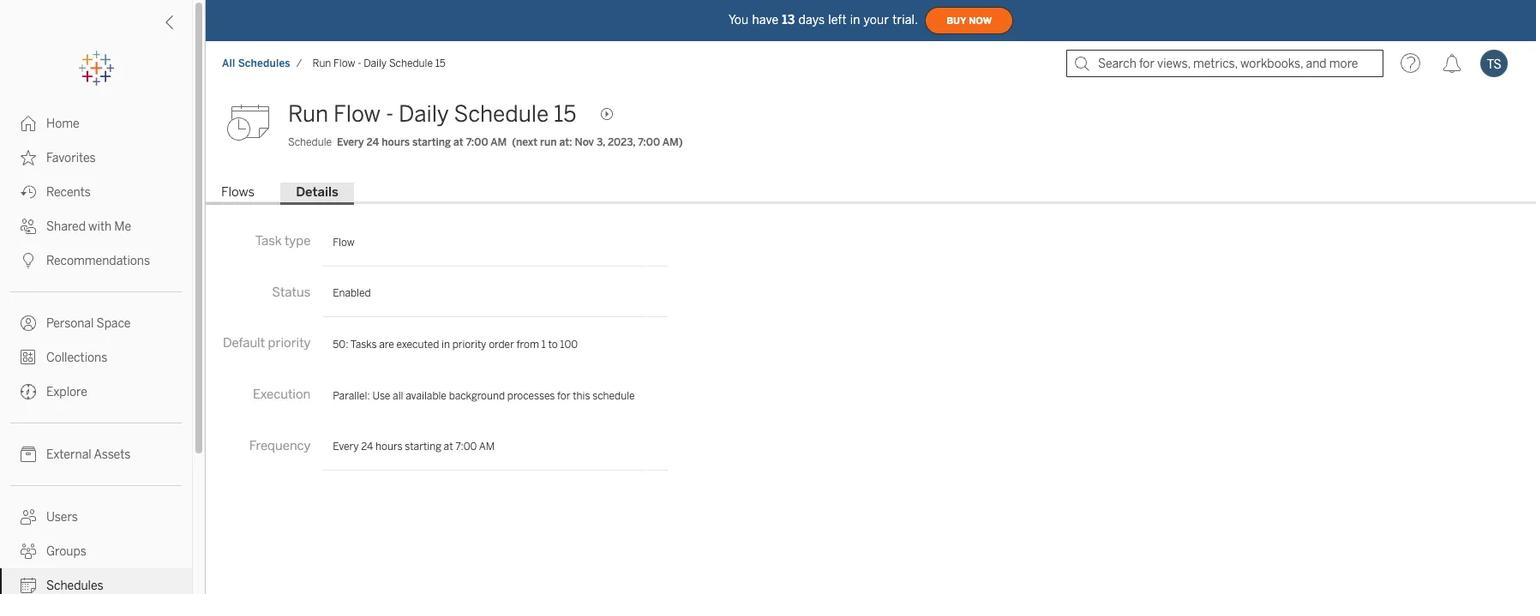 Task type: vqa. For each thing, say whether or not it's contained in the screenshot.


Task type: describe. For each thing, give the bounding box(es) containing it.
7:00 left the '(next' on the top left
[[466, 136, 488, 148]]

external assets link
[[0, 437, 192, 471]]

flows
[[221, 184, 255, 200]]

daily inside main content
[[399, 100, 449, 128]]

1 vertical spatial every
[[333, 441, 359, 453]]

home
[[46, 117, 80, 131]]

explore link
[[0, 375, 192, 409]]

0 vertical spatial starting
[[412, 136, 451, 148]]

your
[[864, 12, 889, 27]]

1 vertical spatial flow
[[333, 100, 381, 128]]

executed
[[396, 339, 439, 351]]

favorites link
[[0, 141, 192, 175]]

external assets
[[46, 447, 131, 462]]

0 vertical spatial schedules
[[238, 57, 290, 69]]

collections link
[[0, 340, 192, 375]]

0 vertical spatial run
[[313, 57, 331, 69]]

0 vertical spatial in
[[850, 12, 860, 27]]

task
[[255, 233, 282, 249]]

0 horizontal spatial daily
[[364, 57, 387, 69]]

0 vertical spatial 15
[[435, 57, 446, 69]]

groups link
[[0, 534, 192, 568]]

to
[[548, 339, 558, 351]]

15 inside main content
[[554, 100, 576, 128]]

schedules link
[[0, 568, 192, 594]]

for
[[557, 390, 570, 402]]

am)
[[662, 136, 683, 148]]

status
[[272, 284, 311, 300]]

run
[[540, 136, 557, 148]]

2023,
[[608, 136, 635, 148]]

you have 13 days left in your trial.
[[728, 12, 918, 27]]

every 24 hours starting at 7:00 am
[[333, 441, 495, 453]]

frequency
[[249, 438, 311, 453]]

(next
[[512, 136, 537, 148]]

0 vertical spatial -
[[358, 57, 361, 69]]

Search for views, metrics, workbooks, and more text field
[[1066, 50, 1383, 77]]

you
[[728, 12, 749, 27]]

recents link
[[0, 175, 192, 209]]

task type
[[255, 233, 311, 249]]

0 horizontal spatial schedule
[[288, 136, 332, 148]]

schedule image
[[226, 97, 278, 148]]

available
[[406, 390, 447, 402]]

100
[[560, 339, 578, 351]]

have
[[752, 12, 779, 27]]

13
[[782, 12, 795, 27]]

50:
[[333, 339, 348, 351]]

schedules inside main navigation. press the up and down arrow keys to access links. "element"
[[46, 579, 103, 593]]

0 vertical spatial run flow - daily schedule 15
[[313, 57, 446, 69]]

run flow - daily schedule 15 element
[[307, 57, 451, 69]]

groups
[[46, 544, 86, 559]]

1 horizontal spatial priority
[[452, 339, 486, 351]]

recommendations
[[46, 254, 150, 268]]

recents
[[46, 185, 91, 200]]

- inside main content
[[386, 100, 394, 128]]

buy now button
[[925, 7, 1013, 34]]

run flow - daily schedule 15 inside run flow - daily schedule 15 main content
[[288, 100, 576, 128]]

users link
[[0, 500, 192, 534]]

users
[[46, 510, 78, 525]]

this
[[573, 390, 590, 402]]

processes
[[507, 390, 555, 402]]

personal space link
[[0, 306, 192, 340]]

tasks
[[350, 339, 377, 351]]

days
[[798, 12, 825, 27]]



Task type: locate. For each thing, give the bounding box(es) containing it.
1 horizontal spatial at
[[454, 136, 463, 148]]

from
[[517, 339, 539, 351]]

assets
[[94, 447, 131, 462]]

buy
[[946, 15, 966, 26]]

buy now
[[946, 15, 992, 26]]

every
[[337, 136, 364, 148], [333, 441, 359, 453]]

2 vertical spatial schedule
[[288, 136, 332, 148]]

at down the available
[[444, 441, 453, 453]]

1 horizontal spatial -
[[386, 100, 394, 128]]

run flow - daily schedule 15 right the /
[[313, 57, 446, 69]]

priority left order
[[452, 339, 486, 351]]

0 vertical spatial every
[[337, 136, 364, 148]]

all
[[393, 390, 403, 402]]

- right the /
[[358, 57, 361, 69]]

1 vertical spatial daily
[[399, 100, 449, 128]]

flow
[[333, 57, 355, 69], [333, 100, 381, 128], [333, 236, 355, 248]]

0 horizontal spatial -
[[358, 57, 361, 69]]

hours down use
[[376, 441, 403, 453]]

all
[[222, 57, 235, 69]]

every up details
[[337, 136, 364, 148]]

0 vertical spatial hours
[[382, 136, 410, 148]]

shared
[[46, 219, 86, 234]]

priority right default
[[268, 336, 311, 351]]

0 horizontal spatial 15
[[435, 57, 446, 69]]

1 vertical spatial in
[[441, 339, 450, 351]]

main navigation. press the up and down arrow keys to access links. element
[[0, 106, 192, 594]]

every down parallel:
[[333, 441, 359, 453]]

details
[[296, 184, 338, 200]]

am down parallel: use all available background processes for this schedule
[[479, 441, 495, 453]]

50: tasks are executed in priority order from 1 to 100
[[333, 339, 578, 351]]

daily
[[364, 57, 387, 69], [399, 100, 449, 128]]

0 vertical spatial 24
[[366, 136, 379, 148]]

24 down run flow - daily schedule 15 element on the top
[[366, 136, 379, 148]]

2 horizontal spatial schedule
[[454, 100, 549, 128]]

in right executed
[[441, 339, 450, 351]]

background
[[449, 390, 505, 402]]

1 horizontal spatial schedules
[[238, 57, 290, 69]]

trial.
[[892, 12, 918, 27]]

sub-spaces tab list
[[206, 183, 1536, 205]]

me
[[114, 219, 131, 234]]

0 vertical spatial daily
[[364, 57, 387, 69]]

enabled
[[333, 287, 371, 299]]

navigation panel element
[[0, 51, 192, 594]]

flow right type
[[333, 236, 355, 248]]

0 horizontal spatial priority
[[268, 336, 311, 351]]

all schedules /
[[222, 57, 302, 69]]

priority
[[268, 336, 311, 351], [452, 339, 486, 351]]

recommendations link
[[0, 243, 192, 278]]

at left the '(next' on the top left
[[454, 136, 463, 148]]

default priority
[[223, 336, 311, 351]]

daily right the /
[[364, 57, 387, 69]]

run inside main content
[[288, 100, 328, 128]]

collections
[[46, 351, 107, 365]]

are
[[379, 339, 394, 351]]

run right the /
[[313, 57, 331, 69]]

favorites
[[46, 151, 96, 165]]

am left the '(next' on the top left
[[490, 136, 507, 148]]

0 vertical spatial schedule
[[389, 57, 433, 69]]

1
[[541, 339, 546, 351]]

1 vertical spatial 15
[[554, 100, 576, 128]]

0 vertical spatial am
[[490, 136, 507, 148]]

1 vertical spatial schedules
[[46, 579, 103, 593]]

1 horizontal spatial 15
[[554, 100, 576, 128]]

parallel:
[[333, 390, 370, 402]]

order
[[489, 339, 514, 351]]

schedule every 24 hours starting at 7:00 am (next run at: nov 3, 2023, 7:00 am)
[[288, 136, 683, 148]]

in inside run flow - daily schedule 15 main content
[[441, 339, 450, 351]]

run down the /
[[288, 100, 328, 128]]

all schedules link
[[221, 57, 291, 70]]

1 vertical spatial starting
[[405, 441, 441, 453]]

shared with me
[[46, 219, 131, 234]]

with
[[88, 219, 112, 234]]

hours down run flow - daily schedule 15 element on the top
[[382, 136, 410, 148]]

personal
[[46, 316, 94, 331]]

left
[[828, 12, 847, 27]]

7:00 left am)
[[638, 136, 660, 148]]

in
[[850, 12, 860, 27], [441, 339, 450, 351]]

7:00 down 'background'
[[455, 441, 477, 453]]

default
[[223, 336, 265, 351]]

personal space
[[46, 316, 131, 331]]

0 vertical spatial at
[[454, 136, 463, 148]]

1 vertical spatial -
[[386, 100, 394, 128]]

type
[[285, 233, 311, 249]]

-
[[358, 57, 361, 69], [386, 100, 394, 128]]

daily down run flow - daily schedule 15 element on the top
[[399, 100, 449, 128]]

1 vertical spatial am
[[479, 441, 495, 453]]

1 horizontal spatial daily
[[399, 100, 449, 128]]

run flow - daily schedule 15 up schedule every 24 hours starting at 7:00 am (next run at: nov 3, 2023, 7:00 am) in the top of the page
[[288, 100, 576, 128]]

in right left
[[850, 12, 860, 27]]

1 vertical spatial run
[[288, 100, 328, 128]]

explore
[[46, 385, 87, 399]]

shared with me link
[[0, 209, 192, 243]]

run flow - daily schedule 15
[[313, 57, 446, 69], [288, 100, 576, 128]]

- down run flow - daily schedule 15 element on the top
[[386, 100, 394, 128]]

starting
[[412, 136, 451, 148], [405, 441, 441, 453]]

schedules
[[238, 57, 290, 69], [46, 579, 103, 593]]

7:00
[[466, 136, 488, 148], [638, 136, 660, 148], [455, 441, 477, 453]]

3,
[[596, 136, 605, 148]]

2 vertical spatial flow
[[333, 236, 355, 248]]

24
[[366, 136, 379, 148], [361, 441, 373, 453]]

0 horizontal spatial at
[[444, 441, 453, 453]]

home link
[[0, 106, 192, 141]]

schedule
[[592, 390, 635, 402]]

parallel: use all available background processes for this schedule
[[333, 390, 635, 402]]

at:
[[559, 136, 572, 148]]

1 vertical spatial run flow - daily schedule 15
[[288, 100, 576, 128]]

nov
[[575, 136, 594, 148]]

/
[[296, 57, 302, 69]]

schedules down groups
[[46, 579, 103, 593]]

0 horizontal spatial schedules
[[46, 579, 103, 593]]

0 vertical spatial flow
[[333, 57, 355, 69]]

1 horizontal spatial schedule
[[389, 57, 433, 69]]

1 horizontal spatial in
[[850, 12, 860, 27]]

flow down run flow - daily schedule 15 element on the top
[[333, 100, 381, 128]]

external
[[46, 447, 91, 462]]

flow right the /
[[333, 57, 355, 69]]

hours
[[382, 136, 410, 148], [376, 441, 403, 453]]

use
[[372, 390, 390, 402]]

space
[[96, 316, 131, 331]]

schedule
[[389, 57, 433, 69], [454, 100, 549, 128], [288, 136, 332, 148]]

1 vertical spatial at
[[444, 441, 453, 453]]

schedules left the /
[[238, 57, 290, 69]]

24 down use
[[361, 441, 373, 453]]

run
[[313, 57, 331, 69], [288, 100, 328, 128]]

at
[[454, 136, 463, 148], [444, 441, 453, 453]]

1 vertical spatial schedule
[[454, 100, 549, 128]]

1 vertical spatial hours
[[376, 441, 403, 453]]

now
[[969, 15, 992, 26]]

execution
[[253, 387, 311, 402]]

0 horizontal spatial in
[[441, 339, 450, 351]]

run flow - daily schedule 15 main content
[[206, 86, 1536, 594]]

am
[[490, 136, 507, 148], [479, 441, 495, 453]]

1 vertical spatial 24
[[361, 441, 373, 453]]



